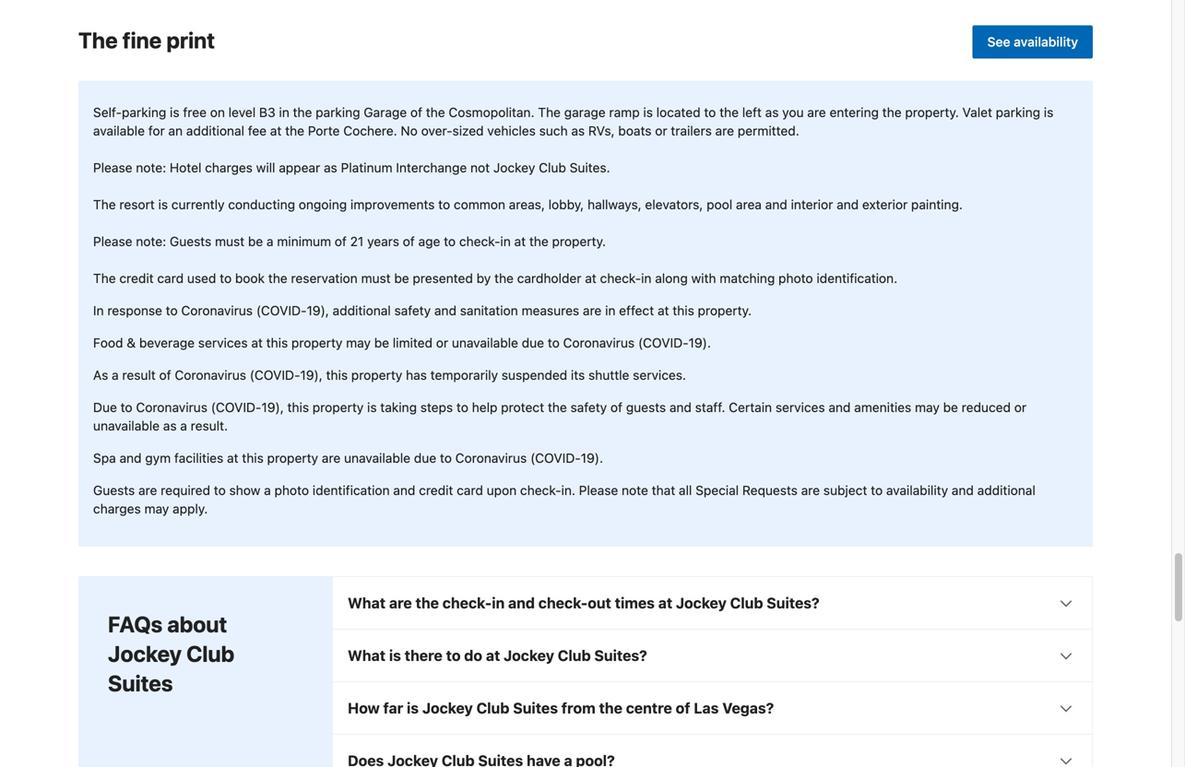 Task type: vqa. For each thing, say whether or not it's contained in the screenshot.
"this" for Coronavirus
yes



Task type: describe. For each thing, give the bounding box(es) containing it.
check- left times
[[539, 595, 588, 612]]

please note: hotel charges will appear as platinum interchange not jockey club suites.
[[93, 160, 611, 175]]

as right appear
[[324, 160, 338, 175]]

0 vertical spatial 19),
[[307, 303, 329, 318]]

by
[[477, 271, 491, 286]]

reservation
[[291, 271, 358, 286]]

0 vertical spatial card
[[157, 271, 184, 286]]

check- up effect
[[600, 271, 642, 286]]

guests inside guests are required to show a photo identification and credit card upon check-in. please note that all special requests are subject to availability and additional charges may apply.
[[93, 483, 135, 498]]

interchange
[[396, 160, 467, 175]]

ramp
[[609, 105, 640, 120]]

identification
[[313, 483, 390, 498]]

response
[[107, 303, 162, 318]]

be up book
[[248, 234, 263, 249]]

conducting
[[228, 197, 295, 212]]

a inside guests are required to show a photo identification and credit card upon check-in. please note that all special requests are subject to availability and additional charges may apply.
[[264, 483, 271, 498]]

what is there to do at jockey club suites? button
[[333, 630, 1093, 682]]

1 horizontal spatial charges
[[205, 160, 253, 175]]

what is there to do at jockey club suites?
[[348, 647, 648, 665]]

is left the there
[[389, 647, 401, 665]]

in left effect
[[605, 303, 616, 318]]

&
[[127, 335, 136, 351]]

common
[[454, 197, 506, 212]]

of left '21'
[[335, 234, 347, 249]]

2 vertical spatial unavailable
[[344, 451, 411, 466]]

painting.
[[912, 197, 963, 212]]

and right spa
[[120, 451, 142, 466]]

at down book
[[251, 335, 263, 351]]

is right resort
[[158, 197, 168, 212]]

years
[[367, 234, 400, 249]]

the inside due to coronavirus (covid-19), this property is taking steps to help protect the safety of guests and staff. certain services and amenities may be reduced or unavailable as a result.
[[548, 400, 567, 415]]

no
[[401, 123, 418, 138]]

the credit card used to book the reservation must be presented by the cardholder at check-in along with matching photo identification.
[[93, 271, 898, 286]]

are left subject
[[802, 483, 820, 498]]

0 horizontal spatial suites?
[[595, 647, 648, 665]]

matching
[[720, 271, 775, 286]]

are down gym
[[138, 483, 157, 498]]

2 parking from the left
[[316, 105, 360, 120]]

what are the check-in and check-out times at jockey club suites? button
[[333, 578, 1093, 629]]

level
[[229, 105, 256, 120]]

ongoing
[[299, 197, 347, 212]]

measures
[[522, 303, 580, 318]]

garage
[[364, 105, 407, 120]]

spa
[[93, 451, 116, 466]]

jockey right not
[[494, 160, 536, 175]]

vegas?
[[723, 700, 775, 717]]

the inside self-parking is free on level b3 in the parking garage of the cosmopolitan. the garage ramp is located to the left as you are entering the property. valet parking is available for an additional fee at the porte cochere. no over-sized vehicles such as rvs, boats or trailers are permitted.
[[538, 105, 561, 120]]

card inside guests are required to show a photo identification and credit card upon check-in. please note that all special requests are subject to availability and additional charges may apply.
[[457, 483, 483, 498]]

0 vertical spatial photo
[[779, 271, 814, 286]]

entering
[[830, 105, 879, 120]]

are right trailers
[[716, 123, 735, 138]]

services.
[[633, 368, 687, 383]]

this for unavailable
[[266, 335, 288, 351]]

the for print
[[78, 27, 118, 53]]

to right age
[[444, 234, 456, 249]]

guests
[[626, 400, 666, 415]]

fine
[[122, 27, 162, 53]]

far
[[383, 700, 403, 717]]

0 vertical spatial guests
[[170, 234, 212, 249]]

suspended
[[502, 368, 568, 383]]

the right "from"
[[599, 700, 623, 717]]

to right subject
[[871, 483, 883, 498]]

of inside dropdown button
[[676, 700, 691, 717]]

additional inside self-parking is free on level b3 in the parking garage of the cosmopolitan. the garage ramp is located to the left as you are entering the property. valet parking is available for an additional fee at the porte cochere. no over-sized vehicles such as rvs, boats or trailers are permitted.
[[186, 123, 245, 138]]

from
[[562, 700, 596, 717]]

the right by
[[495, 271, 514, 286]]

property for are
[[267, 451, 318, 466]]

result.
[[191, 418, 228, 434]]

and right area
[[766, 197, 788, 212]]

help
[[472, 400, 498, 415]]

safety inside due to coronavirus (covid-19), this property is taking steps to help protect the safety of guests and staff. certain services and amenities may be reduced or unavailable as a result.
[[571, 400, 607, 415]]

1 vertical spatial 19).
[[581, 451, 604, 466]]

suites.
[[570, 160, 611, 175]]

is right far
[[407, 700, 419, 717]]

temporarily
[[431, 368, 498, 383]]

in.
[[562, 483, 576, 498]]

the fine print
[[78, 27, 215, 53]]

certain
[[729, 400, 772, 415]]

0 horizontal spatial services
[[198, 335, 248, 351]]

taking
[[381, 400, 417, 415]]

club up what is there to do at jockey club suites? dropdown button
[[731, 595, 764, 612]]

club inside faqs about jockey club suites
[[186, 641, 235, 667]]

at right effect
[[658, 303, 670, 318]]

as up permitted.
[[766, 105, 779, 120]]

unavailable inside due to coronavirus (covid-19), this property is taking steps to help protect the safety of guests and staff. certain services and amenities may be reduced or unavailable as a result.
[[93, 418, 160, 434]]

may inside guests are required to show a photo identification and credit card upon check-in. please note that all special requests are subject to availability and additional charges may apply.
[[144, 501, 169, 517]]

property for may
[[292, 335, 343, 351]]

to up beverage
[[166, 303, 178, 318]]

check- inside guests are required to show a photo identification and credit card upon check-in. please note that all special requests are subject to availability and additional charges may apply.
[[520, 483, 562, 498]]

appear
[[279, 160, 320, 175]]

the right book
[[268, 271, 288, 286]]

cochere.
[[344, 123, 397, 138]]

19), inside due to coronavirus (covid-19), this property is taking steps to help protect the safety of guests and staff. certain services and amenities may be reduced or unavailable as a result.
[[262, 400, 284, 415]]

of inside due to coronavirus (covid-19), this property is taking steps to help protect the safety of guests and staff. certain services and amenities may be reduced or unavailable as a result.
[[611, 400, 623, 415]]

special
[[696, 483, 739, 498]]

property up taking at left
[[351, 368, 403, 383]]

free
[[183, 105, 207, 120]]

to left show
[[214, 483, 226, 498]]

21
[[350, 234, 364, 249]]

to down steps
[[440, 451, 452, 466]]

accordion control element
[[332, 577, 1094, 768]]

due
[[93, 400, 117, 415]]

to down measures
[[548, 335, 560, 351]]

limited
[[393, 335, 433, 351]]

currently
[[172, 197, 225, 212]]

1 horizontal spatial 19).
[[689, 335, 711, 351]]

shuttle
[[589, 368, 630, 383]]

guests are required to show a photo identification and credit card upon check-in. please note that all special requests are subject to availability and additional charges may apply.
[[93, 483, 1036, 517]]

a right as
[[112, 368, 119, 383]]

at right do
[[486, 647, 500, 665]]

you
[[783, 105, 804, 120]]

hotel
[[170, 160, 202, 175]]

the up cardholder
[[530, 234, 549, 249]]

garage
[[565, 105, 606, 120]]

food
[[93, 335, 123, 351]]

this for help
[[288, 400, 309, 415]]

sized
[[453, 123, 484, 138]]

presented
[[413, 271, 473, 286]]

or inside due to coronavirus (covid-19), this property is taking steps to help protect the safety of guests and staff. certain services and amenities may be reduced or unavailable as a result.
[[1015, 400, 1027, 415]]

identification.
[[817, 271, 898, 286]]

food & beverage services at this property may be limited or unavailable due to coronavirus (covid-19).
[[93, 335, 711, 351]]

that
[[652, 483, 676, 498]]

has
[[406, 368, 427, 383]]

2 vertical spatial property.
[[698, 303, 752, 318]]

is up the 'boats'
[[644, 105, 653, 120]]

jockey inside what are the check-in and check-out times at jockey club suites? dropdown button
[[676, 595, 727, 612]]

upon
[[487, 483, 517, 498]]

is right valet
[[1044, 105, 1054, 120]]

and left amenities
[[829, 400, 851, 415]]

is up an
[[170, 105, 180, 120]]

to inside dropdown button
[[446, 647, 461, 665]]

1 horizontal spatial may
[[346, 335, 371, 351]]

steps
[[421, 400, 453, 415]]

at down areas,
[[515, 234, 526, 249]]

club up "from"
[[558, 647, 591, 665]]

vehicles
[[488, 123, 536, 138]]

las
[[694, 700, 719, 717]]

1 vertical spatial or
[[436, 335, 449, 351]]

be left limited
[[374, 335, 390, 351]]

may inside due to coronavirus (covid-19), this property is taking steps to help protect the safety of guests and staff. certain services and amenities may be reduced or unavailable as a result.
[[915, 400, 940, 415]]

times
[[615, 595, 655, 612]]

at right facilities
[[227, 451, 239, 466]]

effect
[[619, 303, 654, 318]]

all
[[679, 483, 692, 498]]

how
[[348, 700, 380, 717]]

in left along
[[642, 271, 652, 286]]

exterior
[[863, 197, 908, 212]]

club down such on the left
[[539, 160, 566, 175]]

and right interior
[[837, 197, 859, 212]]

print
[[166, 27, 215, 53]]

credit inside guests are required to show a photo identification and credit card upon check-in. please note that all special requests are subject to availability and additional charges may apply.
[[419, 483, 453, 498]]

fee
[[248, 123, 267, 138]]

are inside dropdown button
[[389, 595, 412, 612]]

in inside dropdown button
[[492, 595, 505, 612]]

permitted.
[[738, 123, 800, 138]]

1 horizontal spatial must
[[361, 271, 391, 286]]

as down garage
[[572, 123, 585, 138]]

boats
[[619, 123, 652, 138]]

please for please note: hotel charges will appear as platinum interchange not jockey club suites.
[[93, 160, 133, 175]]

what for what are the check-in and check-out times at jockey club suites?
[[348, 595, 386, 612]]

3 parking from the left
[[996, 105, 1041, 120]]

along
[[655, 271, 688, 286]]

the left porte at top left
[[285, 123, 305, 138]]

cardholder
[[517, 271, 582, 286]]

valet
[[963, 105, 993, 120]]

elevators,
[[645, 197, 704, 212]]

is inside due to coronavirus (covid-19), this property is taking steps to help protect the safety of guests and staff. certain services and amenities may be reduced or unavailable as a result.
[[367, 400, 377, 415]]

show
[[229, 483, 261, 498]]

1 horizontal spatial suites?
[[767, 595, 820, 612]]

facilities
[[174, 451, 224, 466]]

are right you
[[808, 105, 827, 120]]

centre
[[626, 700, 673, 717]]

the up the there
[[416, 595, 439, 612]]

do
[[464, 647, 483, 665]]

improvements
[[351, 197, 435, 212]]

note: for hotel
[[136, 160, 166, 175]]

self-
[[93, 105, 122, 120]]

reduced
[[962, 400, 1011, 415]]



Task type: locate. For each thing, give the bounding box(es) containing it.
1 vertical spatial unavailable
[[93, 418, 160, 434]]

or right limited
[[436, 335, 449, 351]]

and inside what are the check-in and check-out times at jockey club suites? dropdown button
[[508, 595, 535, 612]]

please note: guests must be a minimum of 21 years of age to check-in at the property.
[[93, 234, 606, 249]]

jockey down faqs
[[108, 641, 182, 667]]

0 vertical spatial additional
[[186, 123, 245, 138]]

1 horizontal spatial suites
[[513, 700, 558, 717]]

please down available at the top of page
[[93, 160, 133, 175]]

0 vertical spatial services
[[198, 335, 248, 351]]

be left reduced
[[944, 400, 959, 415]]

required
[[161, 483, 210, 498]]

of right "result"
[[159, 368, 171, 383]]

credit up response at top left
[[119, 271, 154, 286]]

1 horizontal spatial photo
[[779, 271, 814, 286]]

over-
[[421, 123, 453, 138]]

1 horizontal spatial additional
[[333, 303, 391, 318]]

how far is jockey club suites from the centre of las vegas? button
[[333, 683, 1093, 734]]

of left age
[[403, 234, 415, 249]]

property up 'spa and gym facilities at this property are unavailable due to coronavirus (covid-19).'
[[313, 400, 364, 415]]

0 horizontal spatial safety
[[395, 303, 431, 318]]

photo right show
[[275, 483, 309, 498]]

2 horizontal spatial property.
[[906, 105, 960, 120]]

2 vertical spatial may
[[144, 501, 169, 517]]

additional down reduced
[[978, 483, 1036, 498]]

due down steps
[[414, 451, 437, 466]]

0 horizontal spatial guests
[[93, 483, 135, 498]]

faqs
[[108, 612, 163, 638]]

0 vertical spatial or
[[655, 123, 668, 138]]

0 vertical spatial charges
[[205, 160, 253, 175]]

will
[[256, 160, 275, 175]]

0 horizontal spatial must
[[215, 234, 245, 249]]

19),
[[307, 303, 329, 318], [300, 368, 323, 383], [262, 400, 284, 415]]

0 vertical spatial please
[[93, 160, 133, 175]]

0 vertical spatial unavailable
[[452, 335, 519, 351]]

to inside self-parking is free on level b3 in the parking garage of the cosmopolitan. the garage ramp is located to the left as you are entering the property. valet parking is available for an additional fee at the porte cochere. no over-sized vehicles such as rvs, boats or trailers are permitted.
[[704, 105, 716, 120]]

1 vertical spatial suites
[[513, 700, 558, 717]]

are up the there
[[389, 595, 412, 612]]

2 vertical spatial additional
[[978, 483, 1036, 498]]

1 horizontal spatial card
[[457, 483, 483, 498]]

1 vertical spatial may
[[915, 400, 940, 415]]

availability right see
[[1014, 34, 1079, 49]]

in right b3
[[279, 105, 290, 120]]

must
[[215, 234, 245, 249], [361, 271, 391, 286]]

2 vertical spatial please
[[579, 483, 619, 498]]

age
[[419, 234, 441, 249]]

in
[[279, 105, 290, 120], [501, 234, 511, 249], [642, 271, 652, 286], [605, 303, 616, 318], [492, 595, 505, 612]]

jockey right far
[[423, 700, 473, 717]]

and down "presented"
[[435, 303, 457, 318]]

note: down resort
[[136, 234, 166, 249]]

suites inside faqs about jockey club suites
[[108, 671, 173, 697]]

charges down spa
[[93, 501, 141, 517]]

with
[[692, 271, 717, 286]]

may left the apply.
[[144, 501, 169, 517]]

19). up guests are required to show a photo identification and credit card upon check-in. please note that all special requests are subject to availability and additional charges may apply.
[[581, 451, 604, 466]]

or
[[655, 123, 668, 138], [436, 335, 449, 351], [1015, 400, 1027, 415]]

1 vertical spatial guests
[[93, 483, 135, 498]]

to left help
[[457, 400, 469, 415]]

see availability
[[988, 34, 1079, 49]]

0 horizontal spatial or
[[436, 335, 449, 351]]

in up what is there to do at jockey club suites?
[[492, 595, 505, 612]]

spa and gym facilities at this property are unavailable due to coronavirus (covid-19).
[[93, 451, 604, 466]]

0 horizontal spatial availability
[[887, 483, 949, 498]]

0 vertical spatial may
[[346, 335, 371, 351]]

0 horizontal spatial may
[[144, 501, 169, 517]]

additional down reservation
[[333, 303, 391, 318]]

a right show
[[264, 483, 271, 498]]

safety up limited
[[395, 303, 431, 318]]

0 vertical spatial due
[[522, 335, 545, 351]]

suites inside dropdown button
[[513, 700, 558, 717]]

19).
[[689, 335, 711, 351], [581, 451, 604, 466]]

in response to coronavirus (covid-19), additional safety and sanitation measures are in effect at this property.
[[93, 303, 752, 318]]

are right measures
[[583, 303, 602, 318]]

additional
[[186, 123, 245, 138], [333, 303, 391, 318], [978, 483, 1036, 498]]

0 vertical spatial what
[[348, 595, 386, 612]]

apply.
[[173, 501, 208, 517]]

a left result.
[[180, 418, 187, 434]]

1 vertical spatial suites?
[[595, 647, 648, 665]]

to left common at left top
[[439, 197, 450, 212]]

0 horizontal spatial 19).
[[581, 451, 604, 466]]

1 vertical spatial card
[[457, 483, 483, 498]]

safety
[[395, 303, 431, 318], [571, 400, 607, 415]]

club down what is there to do at jockey club suites?
[[477, 700, 510, 717]]

1 vertical spatial credit
[[419, 483, 453, 498]]

amenities
[[855, 400, 912, 415]]

due
[[522, 335, 545, 351], [414, 451, 437, 466]]

card left used
[[157, 271, 184, 286]]

availability inside see availability button
[[1014, 34, 1079, 49]]

1 vertical spatial safety
[[571, 400, 607, 415]]

2 note: from the top
[[136, 234, 166, 249]]

to right used
[[220, 271, 232, 286]]

area
[[736, 197, 762, 212]]

of left guests
[[611, 400, 623, 415]]

additional down on
[[186, 123, 245, 138]]

coronavirus inside due to coronavirus (covid-19), this property is taking steps to help protect the safety of guests and staff. certain services and amenities may be reduced or unavailable as a result.
[[136, 400, 208, 415]]

jockey inside faqs about jockey club suites
[[108, 641, 182, 667]]

please inside guests are required to show a photo identification and credit card upon check-in. please note that all special requests are subject to availability and additional charges may apply.
[[579, 483, 619, 498]]

this inside due to coronavirus (covid-19), this property is taking steps to help protect the safety of guests and staff. certain services and amenities may be reduced or unavailable as a result.
[[288, 400, 309, 415]]

the right 'entering'
[[883, 105, 902, 120]]

at right cardholder
[[585, 271, 597, 286]]

minimum
[[277, 234, 331, 249]]

check-
[[459, 234, 501, 249], [600, 271, 642, 286], [520, 483, 562, 498], [443, 595, 492, 612], [539, 595, 588, 612]]

note:
[[136, 160, 166, 175], [136, 234, 166, 249]]

1 vertical spatial due
[[414, 451, 437, 466]]

or inside self-parking is free on level b3 in the parking garage of the cosmopolitan. the garage ramp is located to the left as you are entering the property. valet parking is available for an additional fee at the porte cochere. no over-sized vehicles such as rvs, boats or trailers are permitted.
[[655, 123, 668, 138]]

for
[[148, 123, 165, 138]]

unavailable down due
[[93, 418, 160, 434]]

the left resort
[[93, 197, 116, 212]]

1 vertical spatial additional
[[333, 303, 391, 318]]

please for please note: guests must be a minimum of 21 years of age to check-in at the property.
[[93, 234, 133, 249]]

what for what is there to do at jockey club suites?
[[348, 647, 386, 665]]

the for card
[[93, 271, 116, 286]]

1 horizontal spatial credit
[[419, 483, 453, 498]]

at right fee
[[270, 123, 282, 138]]

1 vertical spatial property.
[[552, 234, 606, 249]]

2 horizontal spatial additional
[[978, 483, 1036, 498]]

of inside self-parking is free on level b3 in the parking garage of the cosmopolitan. the garage ramp is located to the left as you are entering the property. valet parking is available for an additional fee at the porte cochere. no over-sized vehicles such as rvs, boats or trailers are permitted.
[[411, 105, 423, 120]]

2 what from the top
[[348, 647, 386, 665]]

(covid- inside due to coronavirus (covid-19), this property is taking steps to help protect the safety of guests and staff. certain services and amenities may be reduced or unavailable as a result.
[[211, 400, 262, 415]]

1 parking from the left
[[122, 105, 166, 120]]

gym
[[145, 451, 171, 466]]

parking right valet
[[996, 105, 1041, 120]]

charges left the will
[[205, 160, 253, 175]]

unavailable down sanitation
[[452, 335, 519, 351]]

the up in in the top left of the page
[[93, 271, 116, 286]]

1 horizontal spatial due
[[522, 335, 545, 351]]

1 vertical spatial photo
[[275, 483, 309, 498]]

result
[[122, 368, 156, 383]]

b3
[[259, 105, 276, 120]]

1 vertical spatial must
[[361, 271, 391, 286]]

to right due
[[121, 400, 133, 415]]

1 vertical spatial charges
[[93, 501, 141, 517]]

suites
[[108, 671, 173, 697], [513, 700, 558, 717]]

please down resort
[[93, 234, 133, 249]]

jockey inside what is there to do at jockey club suites? dropdown button
[[504, 647, 555, 665]]

the left "left"
[[720, 105, 739, 120]]

0 vertical spatial suites
[[108, 671, 173, 697]]

parking
[[122, 105, 166, 120], [316, 105, 360, 120], [996, 105, 1041, 120]]

1 vertical spatial 19),
[[300, 368, 323, 383]]

how far is jockey club suites from the centre of las vegas?
[[348, 700, 775, 717]]

the
[[78, 27, 118, 53], [538, 105, 561, 120], [93, 197, 116, 212], [93, 271, 116, 286]]

credit
[[119, 271, 154, 286], [419, 483, 453, 498]]

1 vertical spatial what
[[348, 647, 386, 665]]

availability
[[1014, 34, 1079, 49], [887, 483, 949, 498]]

availability right subject
[[887, 483, 949, 498]]

availability inside guests are required to show a photo identification and credit card upon check-in. please note that all special requests are subject to availability and additional charges may apply.
[[887, 483, 949, 498]]

the up such on the left
[[538, 105, 561, 120]]

in
[[93, 303, 104, 318]]

coronavirus
[[181, 303, 253, 318], [563, 335, 635, 351], [175, 368, 246, 383], [136, 400, 208, 415], [456, 451, 527, 466]]

1 horizontal spatial guests
[[170, 234, 212, 249]]

0 horizontal spatial unavailable
[[93, 418, 160, 434]]

1 vertical spatial availability
[[887, 483, 949, 498]]

requests
[[743, 483, 798, 498]]

check- right upon
[[520, 483, 562, 498]]

0 vertical spatial safety
[[395, 303, 431, 318]]

1 horizontal spatial services
[[776, 400, 826, 415]]

the left fine
[[78, 27, 118, 53]]

as
[[93, 368, 108, 383]]

0 horizontal spatial photo
[[275, 483, 309, 498]]

be inside due to coronavirus (covid-19), this property is taking steps to help protect the safety of guests and staff. certain services and amenities may be reduced or unavailable as a result.
[[944, 400, 959, 415]]

and up what is there to do at jockey club suites?
[[508, 595, 535, 612]]

and left staff.
[[670, 400, 692, 415]]

property. inside self-parking is free on level b3 in the parking garage of the cosmopolitan. the garage ramp is located to the left as you are entering the property. valet parking is available for an additional fee at the porte cochere. no over-sized vehicles such as rvs, boats or trailers are permitted.
[[906, 105, 960, 120]]

note
[[622, 483, 649, 498]]

check- up do
[[443, 595, 492, 612]]

0 horizontal spatial suites
[[108, 671, 173, 697]]

is left taking at left
[[367, 400, 377, 415]]

property inside due to coronavirus (covid-19), this property is taking steps to help protect the safety of guests and staff. certain services and amenities may be reduced or unavailable as a result.
[[313, 400, 364, 415]]

this
[[673, 303, 695, 318], [266, 335, 288, 351], [326, 368, 348, 383], [288, 400, 309, 415], [242, 451, 264, 466]]

check- down common at left top
[[459, 234, 501, 249]]

0 vertical spatial must
[[215, 234, 245, 249]]

2 vertical spatial or
[[1015, 400, 1027, 415]]

2 horizontal spatial or
[[1015, 400, 1027, 415]]

are
[[808, 105, 827, 120], [716, 123, 735, 138], [583, 303, 602, 318], [322, 451, 341, 466], [138, 483, 157, 498], [802, 483, 820, 498], [389, 595, 412, 612]]

the resort is currently conducting ongoing improvements to common areas, lobby, hallways, elevators, pool area and interior and exterior painting.
[[93, 197, 963, 212]]

see
[[988, 34, 1011, 49]]

1 horizontal spatial availability
[[1014, 34, 1079, 49]]

0 horizontal spatial card
[[157, 271, 184, 286]]

1 horizontal spatial unavailable
[[344, 451, 411, 466]]

this for coronavirus
[[242, 451, 264, 466]]

located
[[657, 105, 701, 120]]

0 horizontal spatial credit
[[119, 271, 154, 286]]

as up gym
[[163, 418, 177, 434]]

as inside due to coronavirus (covid-19), this property is taking steps to help protect the safety of guests and staff. certain services and amenities may be reduced or unavailable as a result.
[[163, 418, 177, 434]]

about
[[167, 612, 227, 638]]

property for is
[[313, 400, 364, 415]]

property. left valet
[[906, 105, 960, 120]]

a inside due to coronavirus (covid-19), this property is taking steps to help protect the safety of guests and staff. certain services and amenities may be reduced or unavailable as a result.
[[180, 418, 187, 434]]

of up no
[[411, 105, 423, 120]]

its
[[571, 368, 585, 383]]

0 vertical spatial property.
[[906, 105, 960, 120]]

jockey inside how far is jockey club suites from the centre of las vegas? dropdown button
[[423, 700, 473, 717]]

0 horizontal spatial property.
[[552, 234, 606, 249]]

and right identification
[[393, 483, 416, 498]]

unavailable up identification
[[344, 451, 411, 466]]

suites left "from"
[[513, 700, 558, 717]]

1 horizontal spatial or
[[655, 123, 668, 138]]

at right times
[[659, 595, 673, 612]]

1 what from the top
[[348, 595, 386, 612]]

self-parking is free on level b3 in the parking garage of the cosmopolitan. the garage ramp is located to the left as you are entering the property. valet parking is available for an additional fee at the porte cochere. no over-sized vehicles such as rvs, boats or trailers are permitted.
[[93, 105, 1054, 138]]

club down 'about'
[[186, 641, 235, 667]]

may right amenities
[[915, 400, 940, 415]]

2 horizontal spatial unavailable
[[452, 335, 519, 351]]

2 horizontal spatial parking
[[996, 105, 1041, 120]]

0 vertical spatial suites?
[[767, 595, 820, 612]]

services inside due to coronavirus (covid-19), this property is taking steps to help protect the safety of guests and staff. certain services and amenities may be reduced or unavailable as a result.
[[776, 400, 826, 415]]

such
[[540, 123, 568, 138]]

are up identification
[[322, 451, 341, 466]]

please
[[93, 160, 133, 175], [93, 234, 133, 249], [579, 483, 619, 498]]

an
[[168, 123, 183, 138]]

available
[[93, 123, 145, 138]]

and down reduced
[[952, 483, 974, 498]]

1 vertical spatial note:
[[136, 234, 166, 249]]

1 vertical spatial services
[[776, 400, 826, 415]]

property. down lobby,
[[552, 234, 606, 249]]

be up in response to coronavirus (covid-19), additional safety and sanitation measures are in effect at this property.
[[394, 271, 409, 286]]

at inside self-parking is free on level b3 in the parking garage of the cosmopolitan. the garage ramp is located to the left as you are entering the property. valet parking is available for an additional fee at the porte cochere. no over-sized vehicles such as rvs, boats or trailers are permitted.
[[270, 123, 282, 138]]

faqs about jockey club suites
[[108, 612, 235, 697]]

1 horizontal spatial property.
[[698, 303, 752, 318]]

0 horizontal spatial due
[[414, 451, 437, 466]]

0 vertical spatial note:
[[136, 160, 166, 175]]

unavailable
[[452, 335, 519, 351], [93, 418, 160, 434], [344, 451, 411, 466]]

1 note: from the top
[[136, 160, 166, 175]]

note: for guests
[[136, 234, 166, 249]]

due to coronavirus (covid-19), this property is taking steps to help protect the safety of guests and staff. certain services and amenities may be reduced or unavailable as a result.
[[93, 400, 1027, 434]]

0 horizontal spatial additional
[[186, 123, 245, 138]]

0 horizontal spatial parking
[[122, 105, 166, 120]]

jockey
[[494, 160, 536, 175], [676, 595, 727, 612], [108, 641, 182, 667], [504, 647, 555, 665], [423, 700, 473, 717]]

1 horizontal spatial parking
[[316, 105, 360, 120]]

photo inside guests are required to show a photo identification and credit card upon check-in. please note that all special requests are subject to availability and additional charges may apply.
[[275, 483, 309, 498]]

left
[[743, 105, 762, 120]]

at
[[270, 123, 282, 138], [515, 234, 526, 249], [585, 271, 597, 286], [658, 303, 670, 318], [251, 335, 263, 351], [227, 451, 239, 466], [659, 595, 673, 612], [486, 647, 500, 665]]

in up the credit card used to book the reservation must be presented by the cardholder at check-in along with matching photo identification.
[[501, 234, 511, 249]]

in inside self-parking is free on level b3 in the parking garage of the cosmopolitan. the garage ramp is located to the left as you are entering the property. valet parking is available for an additional fee at the porte cochere. no over-sized vehicles such as rvs, boats or trailers are permitted.
[[279, 105, 290, 120]]

may up as a result of coronavirus (covid-19), this property has temporarily suspended its shuttle services. on the top
[[346, 335, 371, 351]]

the for is
[[93, 197, 116, 212]]

the right protect
[[548, 400, 567, 415]]

1 horizontal spatial safety
[[571, 400, 607, 415]]

additional inside guests are required to show a photo identification and credit card upon check-in. please note that all special requests are subject to availability and additional charges may apply.
[[978, 483, 1036, 498]]

0 vertical spatial credit
[[119, 271, 154, 286]]

cosmopolitan.
[[449, 105, 535, 120]]

19). down with
[[689, 335, 711, 351]]

to up trailers
[[704, 105, 716, 120]]

the up porte at top left
[[293, 105, 312, 120]]

a left minimum
[[267, 234, 274, 249]]

book
[[235, 271, 265, 286]]

2 vertical spatial 19),
[[262, 400, 284, 415]]

subject
[[824, 483, 868, 498]]

2 horizontal spatial may
[[915, 400, 940, 415]]

1 vertical spatial please
[[93, 234, 133, 249]]

charges inside guests are required to show a photo identification and credit card upon check-in. please note that all special requests are subject to availability and additional charges may apply.
[[93, 501, 141, 517]]

services right certain on the right bottom of page
[[776, 400, 826, 415]]

(covid-
[[256, 303, 307, 318], [638, 335, 689, 351], [250, 368, 300, 383], [211, 400, 262, 415], [531, 451, 581, 466]]

see availability button
[[973, 25, 1094, 59]]

property.
[[906, 105, 960, 120], [552, 234, 606, 249], [698, 303, 752, 318]]

staff.
[[696, 400, 726, 415]]

the up over-
[[426, 105, 445, 120]]

is
[[170, 105, 180, 120], [644, 105, 653, 120], [1044, 105, 1054, 120], [158, 197, 168, 212], [367, 400, 377, 415], [389, 647, 401, 665], [407, 700, 419, 717]]

0 vertical spatial availability
[[1014, 34, 1079, 49]]

0 vertical spatial 19).
[[689, 335, 711, 351]]

0 horizontal spatial charges
[[93, 501, 141, 517]]

trailers
[[671, 123, 712, 138]]

hallways,
[[588, 197, 642, 212]]

guests
[[170, 234, 212, 249], [93, 483, 135, 498]]



